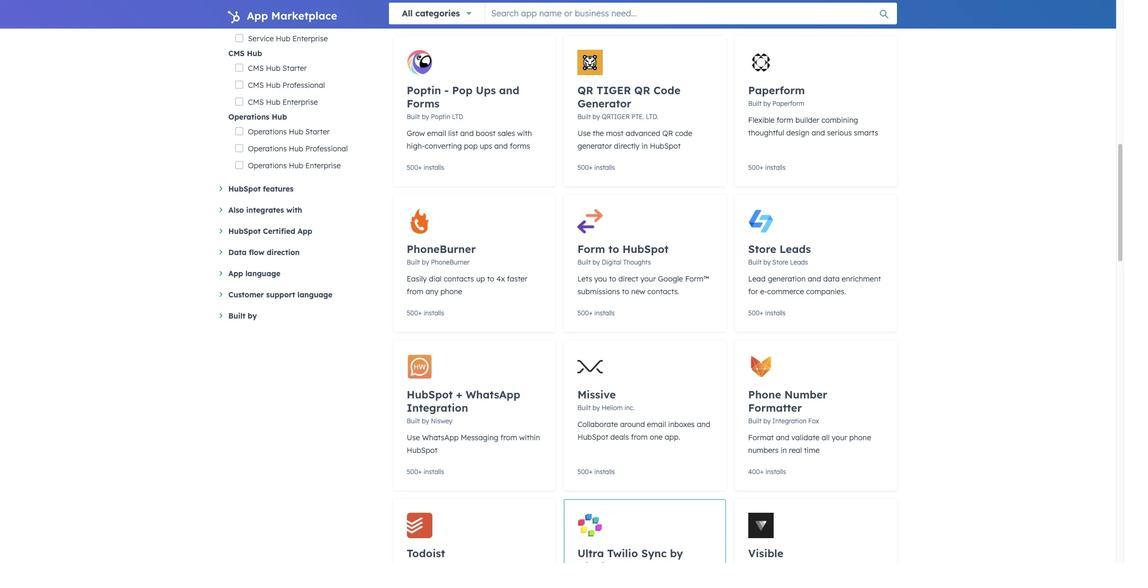 Task type: locate. For each thing, give the bounding box(es) containing it.
in
[[642, 141, 648, 151], [781, 446, 787, 455]]

hub down the service hub starter
[[276, 17, 290, 26]]

1 horizontal spatial phone
[[850, 433, 872, 443]]

your inside the lets you to direct your google form™ submissions to new contacts.
[[641, 274, 656, 284]]

built down forms
[[407, 113, 420, 121]]

0 horizontal spatial in
[[642, 141, 648, 151]]

paperform inside paperform built by paperform
[[773, 100, 805, 107]]

caret image left hubspot features
[[219, 186, 222, 191]]

use inside use whatsapp messaging from within hubspot
[[407, 433, 420, 443]]

1 vertical spatial with
[[286, 205, 302, 215]]

phone inside easily dial contacts up to 4x faster from any phone
[[441, 287, 462, 296]]

flow
[[249, 248, 265, 257]]

hub up operations hub professional
[[289, 127, 303, 137]]

0 vertical spatial service
[[248, 0, 274, 10]]

language
[[246, 269, 281, 278], [298, 290, 333, 300]]

hub up operations hub
[[266, 97, 281, 107]]

deals
[[611, 433, 629, 442]]

0 vertical spatial integration
[[407, 401, 468, 415]]

professional up 'cms hub enterprise'
[[283, 80, 325, 90]]

service down the service hub starter
[[248, 17, 274, 26]]

built inside poptin - pop ups and forms built by poptin ltd
[[407, 113, 420, 121]]

built up format
[[749, 417, 762, 425]]

hub for cms hub starter
[[266, 64, 281, 73]]

hubspot up thoughts
[[623, 242, 669, 256]]

+ for phoneburner
[[418, 309, 422, 317]]

advanced
[[626, 129, 661, 138]]

0 vertical spatial caret image
[[219, 229, 222, 234]]

enterprise for service hub enterprise
[[292, 34, 328, 43]]

phone
[[441, 287, 462, 296], [850, 433, 872, 443]]

hub up cms hub professional
[[266, 64, 281, 73]]

to inside form to hubspot built by digital thoughts
[[609, 242, 620, 256]]

hubspot up the 'also' at the top left of the page
[[228, 184, 261, 194]]

todoist
[[407, 547, 445, 560]]

2 vertical spatial professional
[[306, 144, 348, 154]]

operations down operations hub starter
[[248, 144, 287, 154]]

and up pop
[[460, 129, 474, 138]]

hubspot inside "use the most advanced qr code generator directly in hubspot"
[[650, 141, 681, 151]]

from inside collaborate around email inboxes and hubspot deals from one app.
[[631, 433, 648, 442]]

0 vertical spatial whatsapp
[[466, 388, 521, 401]]

1 horizontal spatial your
[[832, 433, 848, 443]]

by left niswey
[[422, 417, 429, 425]]

whatsapp down niswey
[[422, 433, 459, 443]]

1 vertical spatial professional
[[283, 80, 325, 90]]

hubspot inside use whatsapp messaging from within hubspot
[[407, 446, 438, 455]]

and inside lead generation and data enrichment for e-commerce companies.
[[808, 274, 821, 284]]

0 horizontal spatial whatsapp
[[422, 433, 459, 443]]

2 horizontal spatial from
[[631, 433, 648, 442]]

by inside store leads built by store leads
[[764, 258, 771, 266]]

+ for paperform
[[760, 164, 764, 172]]

cms hub enterprise
[[248, 97, 318, 107]]

cms hub professional
[[248, 80, 325, 90]]

caret image inside built by dropdown button
[[219, 313, 222, 318]]

app language
[[228, 269, 281, 278]]

service up "cms hub"
[[248, 34, 274, 43]]

caret image for hubspot features
[[219, 186, 222, 191]]

hubspot certified app button
[[219, 225, 376, 238]]

0 horizontal spatial use
[[407, 433, 420, 443]]

1 vertical spatial enterprise
[[283, 97, 318, 107]]

built inside missive built by heliom inc.
[[578, 404, 591, 412]]

app for app language
[[228, 269, 243, 278]]

your up new
[[641, 274, 656, 284]]

enterprise down the marketplace at the top of the page
[[292, 34, 328, 43]]

caret image inside app language dropdown button
[[219, 271, 222, 276]]

1 caret image from the top
[[219, 186, 222, 191]]

starter for operations hub starter
[[306, 127, 330, 137]]

built down form
[[578, 258, 591, 266]]

0 vertical spatial professional
[[292, 17, 335, 26]]

integration down formatter at right
[[773, 417, 807, 425]]

1 vertical spatial use
[[407, 433, 420, 443]]

by right 'sync'
[[670, 547, 683, 560]]

3 caret image from the top
[[219, 250, 222, 255]]

1 horizontal spatial in
[[781, 446, 787, 455]]

boost
[[476, 129, 496, 138]]

to
[[609, 242, 620, 256], [487, 274, 495, 284], [609, 274, 617, 284], [622, 287, 629, 296]]

1 vertical spatial poptin
[[431, 113, 450, 121]]

1 horizontal spatial language
[[298, 290, 333, 300]]

2 vertical spatial caret image
[[219, 313, 222, 318]]

inboxes
[[668, 420, 695, 429]]

built inside dropdown button
[[228, 311, 246, 321]]

qr left the code
[[635, 84, 651, 97]]

starter up operations hub professional
[[306, 127, 330, 137]]

0 vertical spatial in
[[642, 141, 648, 151]]

by down form
[[593, 258, 600, 266]]

starter up service hub professional
[[292, 0, 317, 10]]

500 for store leads
[[749, 309, 760, 317]]

poptin left -
[[407, 84, 441, 97]]

use for generator
[[578, 129, 591, 138]]

phoneburner inside "phoneburner built by phoneburner"
[[431, 258, 470, 266]]

1 vertical spatial integration
[[773, 417, 807, 425]]

built inside form to hubspot built by digital thoughts
[[578, 258, 591, 266]]

1 vertical spatial your
[[832, 433, 848, 443]]

lead
[[749, 274, 766, 284]]

by down missive
[[593, 404, 600, 412]]

built left niswey
[[407, 417, 420, 425]]

4 caret image from the top
[[219, 292, 222, 297]]

hub for operations hub starter
[[289, 127, 303, 137]]

caret image inside customer support language dropdown button
[[219, 292, 222, 297]]

+
[[418, 5, 422, 13], [589, 5, 593, 13], [418, 164, 422, 172], [589, 164, 593, 172], [760, 164, 764, 172], [418, 309, 422, 317], [589, 309, 593, 317], [760, 309, 764, 317], [456, 388, 463, 401], [418, 468, 422, 476], [589, 468, 593, 476], [760, 468, 764, 476]]

1 vertical spatial caret image
[[219, 271, 222, 276]]

poptin - pop ups and forms built by poptin ltd
[[407, 84, 520, 121]]

caret image inside hubspot features dropdown button
[[219, 186, 222, 191]]

caret image
[[219, 186, 222, 191], [219, 208, 222, 212], [219, 250, 222, 255], [219, 292, 222, 297]]

2 vertical spatial app
[[228, 269, 243, 278]]

enterprise down operations hub professional
[[306, 161, 341, 170]]

hub down operations hub professional
[[289, 161, 303, 170]]

use inside "use the most advanced qr code generator directly in hubspot"
[[578, 129, 591, 138]]

1 vertical spatial paperform
[[773, 100, 805, 107]]

caret image
[[219, 229, 222, 234], [219, 271, 222, 276], [219, 313, 222, 318]]

and up real
[[776, 433, 790, 443]]

poptin
[[407, 84, 441, 97], [431, 113, 450, 121]]

by up lead
[[764, 258, 771, 266]]

store up generation
[[773, 258, 789, 266]]

0 horizontal spatial app
[[228, 269, 243, 278]]

with inside grow email list and boost sales with high-converting pop ups and forms
[[517, 129, 532, 138]]

hub down 'cms hub enterprise'
[[272, 112, 287, 122]]

grow email list and boost sales with high-converting pop ups and forms
[[407, 129, 532, 151]]

1 horizontal spatial whatsapp
[[466, 388, 521, 401]]

with up forms
[[517, 129, 532, 138]]

by up "flexible"
[[764, 100, 771, 107]]

app down data
[[228, 269, 243, 278]]

0 horizontal spatial with
[[286, 205, 302, 215]]

email up converting
[[427, 129, 446, 138]]

500 for phoneburner
[[407, 309, 418, 317]]

caret image for hubspot certified app
[[219, 229, 222, 234]]

your right all
[[832, 433, 848, 443]]

caret image inside "data flow direction" dropdown button
[[219, 250, 222, 255]]

hub for operations hub
[[272, 112, 287, 122]]

0 horizontal spatial phone
[[441, 287, 462, 296]]

ultra twilio sync by ulgebra link
[[564, 499, 726, 563]]

integration inside hubspot + whatsapp integration built by niswey
[[407, 401, 468, 415]]

in down advanced at right
[[642, 141, 648, 151]]

cms
[[228, 49, 245, 58], [248, 64, 264, 73], [248, 80, 264, 90], [248, 97, 264, 107]]

also
[[228, 205, 244, 215]]

0 vertical spatial use
[[578, 129, 591, 138]]

500 + installs for poptin - pop ups and forms
[[407, 164, 444, 172]]

+ for hubspot + whatsapp integration
[[418, 468, 422, 476]]

500 + installs for qr tiger qr code generator
[[578, 164, 615, 172]]

service up service hub professional
[[248, 0, 274, 10]]

1 horizontal spatial with
[[517, 129, 532, 138]]

caret image inside hubspot certified app dropdown button
[[219, 229, 222, 234]]

whatsapp inside hubspot + whatsapp integration built by niswey
[[466, 388, 521, 401]]

the
[[593, 129, 604, 138]]

and right ups
[[499, 84, 520, 97]]

0 vertical spatial leads
[[780, 242, 811, 256]]

time
[[804, 446, 820, 455]]

phone right all
[[850, 433, 872, 443]]

todoist link
[[393, 499, 555, 563]]

easily
[[407, 274, 427, 284]]

by up easily
[[422, 258, 429, 266]]

hubspot down the collaborate
[[578, 433, 609, 442]]

from inside easily dial contacts up to 4x faster from any phone
[[407, 287, 424, 296]]

enterprise
[[292, 34, 328, 43], [283, 97, 318, 107], [306, 161, 341, 170]]

generation
[[768, 274, 806, 284]]

and left data
[[808, 274, 821, 284]]

0 vertical spatial store
[[749, 242, 777, 256]]

hub for operations hub enterprise
[[289, 161, 303, 170]]

0 horizontal spatial integration
[[407, 401, 468, 415]]

in inside format and validate all your phone numbers in real time
[[781, 446, 787, 455]]

easily dial contacts up to 4x faster from any phone
[[407, 274, 528, 296]]

installs for paperform
[[765, 164, 786, 172]]

in left real
[[781, 446, 787, 455]]

all categories
[[402, 8, 460, 19]]

operations hub enterprise
[[248, 161, 341, 170]]

0 horizontal spatial email
[[427, 129, 446, 138]]

flexible form builder combining thoughtful design and serious smarts
[[749, 115, 879, 138]]

+ inside hubspot + whatsapp integration built by niswey
[[456, 388, 463, 401]]

fox
[[809, 417, 819, 425]]

starter
[[292, 0, 317, 10], [283, 64, 307, 73], [306, 127, 330, 137]]

qr left code
[[663, 129, 673, 138]]

hub up 'operations hub enterprise'
[[289, 144, 303, 154]]

email inside grow email list and boost sales with high-converting pop ups and forms
[[427, 129, 446, 138]]

professional for service hub professional
[[292, 17, 335, 26]]

caret image left the 'also' at the top left of the page
[[219, 208, 222, 212]]

phone number formatter built by integration fox
[[749, 388, 828, 425]]

email inside collaborate around email inboxes and hubspot deals from one app.
[[647, 420, 666, 429]]

0 vertical spatial language
[[246, 269, 281, 278]]

caret image left data
[[219, 250, 222, 255]]

digital
[[602, 258, 622, 266]]

smarts
[[854, 128, 879, 138]]

faster
[[507, 274, 528, 284]]

+ for qr tiger qr code generator
[[589, 164, 593, 172]]

built up "flexible"
[[749, 100, 762, 107]]

500
[[407, 5, 418, 13], [578, 5, 589, 13], [407, 164, 418, 172], [578, 164, 589, 172], [749, 164, 760, 172], [407, 309, 418, 317], [578, 309, 589, 317], [749, 309, 760, 317], [407, 468, 418, 476], [578, 468, 589, 476]]

thoughts
[[623, 258, 651, 266]]

1 vertical spatial in
[[781, 446, 787, 455]]

forms
[[407, 97, 440, 110]]

hub for service hub starter
[[276, 0, 290, 10]]

2 vertical spatial service
[[248, 34, 274, 43]]

500 + installs
[[407, 5, 444, 13], [578, 5, 615, 13], [407, 164, 444, 172], [578, 164, 615, 172], [749, 164, 786, 172], [407, 309, 444, 317], [578, 309, 615, 317], [749, 309, 786, 317], [407, 468, 444, 476], [578, 468, 615, 476]]

direction
[[267, 248, 300, 257]]

phone down contacts
[[441, 287, 462, 296]]

hubspot down code
[[650, 141, 681, 151]]

from down easily
[[407, 287, 424, 296]]

to left 4x
[[487, 274, 495, 284]]

0 horizontal spatial your
[[641, 274, 656, 284]]

pte.
[[632, 113, 644, 121]]

+ for form to hubspot
[[589, 309, 593, 317]]

operations
[[228, 112, 270, 122], [248, 127, 287, 137], [248, 144, 287, 154], [248, 161, 287, 170]]

built up easily
[[407, 258, 420, 266]]

1 vertical spatial language
[[298, 290, 333, 300]]

store
[[749, 242, 777, 256], [773, 258, 789, 266]]

1 vertical spatial store
[[773, 258, 789, 266]]

app up service hub enterprise at the top
[[247, 9, 268, 22]]

app
[[247, 9, 268, 22], [298, 227, 312, 236], [228, 269, 243, 278]]

by down formatter at right
[[764, 417, 771, 425]]

0 vertical spatial enterprise
[[292, 34, 328, 43]]

hub down cms hub starter
[[266, 80, 281, 90]]

service
[[248, 0, 274, 10], [248, 17, 274, 26], [248, 34, 274, 43]]

1 horizontal spatial from
[[501, 433, 517, 443]]

-
[[445, 84, 449, 97]]

1 horizontal spatial email
[[647, 420, 666, 429]]

400
[[749, 468, 760, 476]]

1 vertical spatial email
[[647, 420, 666, 429]]

operations hub professional
[[248, 144, 348, 154]]

starter up cms hub professional
[[283, 64, 307, 73]]

visible
[[749, 547, 784, 560]]

enterprise for operations hub enterprise
[[306, 161, 341, 170]]

from left the within
[[501, 433, 517, 443]]

and inside poptin - pop ups and forms built by poptin ltd
[[499, 84, 520, 97]]

data
[[824, 274, 840, 284]]

1 caret image from the top
[[219, 229, 222, 234]]

installs for qr tiger qr code generator
[[595, 164, 615, 172]]

to up digital
[[609, 242, 620, 256]]

0 vertical spatial your
[[641, 274, 656, 284]]

thoughtful
[[749, 128, 785, 138]]

2 vertical spatial starter
[[306, 127, 330, 137]]

by down customer
[[248, 311, 257, 321]]

leads
[[780, 242, 811, 256], [790, 258, 808, 266]]

1 horizontal spatial qr
[[635, 84, 651, 97]]

operations down operations hub
[[248, 127, 287, 137]]

from down around
[[631, 433, 648, 442]]

1 horizontal spatial integration
[[773, 417, 807, 425]]

4x
[[497, 274, 505, 284]]

categories
[[415, 8, 460, 19]]

integration inside "phone number formatter built by integration fox"
[[773, 417, 807, 425]]

qrtiger
[[602, 113, 630, 121]]

by inside "phone number formatter built by integration fox"
[[764, 417, 771, 425]]

hubspot features
[[228, 184, 294, 194]]

by down forms
[[422, 113, 429, 121]]

by down generator
[[593, 113, 600, 121]]

hub down service hub professional
[[276, 34, 290, 43]]

1 service from the top
[[248, 0, 274, 10]]

form
[[578, 242, 605, 256]]

serious
[[827, 128, 852, 138]]

ultra twilio sync by ulgebra
[[578, 547, 683, 563]]

and right inboxes
[[697, 420, 711, 429]]

hub up service hub professional
[[276, 0, 290, 10]]

professional up service hub enterprise at the top
[[292, 17, 335, 26]]

built inside 'qr tiger qr code generator built by qrtiger pte. ltd.'
[[578, 113, 591, 121]]

email up one
[[647, 420, 666, 429]]

operations for operations hub starter
[[248, 127, 287, 137]]

installs for poptin - pop ups and forms
[[424, 164, 444, 172]]

3 caret image from the top
[[219, 313, 222, 318]]

500 + installs for hubspot + whatsapp integration
[[407, 468, 444, 476]]

cms for cms hub enterprise
[[248, 97, 264, 107]]

1 vertical spatial starter
[[283, 64, 307, 73]]

0 vertical spatial email
[[427, 129, 446, 138]]

data flow direction
[[228, 248, 300, 257]]

lets
[[578, 274, 592, 284]]

2 vertical spatial enterprise
[[306, 161, 341, 170]]

enterprise down cms hub professional
[[283, 97, 318, 107]]

and inside format and validate all your phone numbers in real time
[[776, 433, 790, 443]]

operations down 'cms hub enterprise'
[[228, 112, 270, 122]]

professional for operations hub professional
[[306, 144, 348, 154]]

500 + installs for paperform
[[749, 164, 786, 172]]

integrates
[[246, 205, 284, 215]]

app down also integrates with dropdown button
[[298, 227, 312, 236]]

0 vertical spatial starter
[[292, 0, 317, 10]]

language down app language dropdown button in the top of the page
[[298, 290, 333, 300]]

store up lead
[[749, 242, 777, 256]]

built up lead
[[749, 258, 762, 266]]

1 vertical spatial phone
[[850, 433, 872, 443]]

poptin left the ltd
[[431, 113, 450, 121]]

to inside easily dial contacts up to 4x faster from any phone
[[487, 274, 495, 284]]

hub for cms hub professional
[[266, 80, 281, 90]]

installs for hubspot + whatsapp integration
[[424, 468, 444, 476]]

+ for store leads
[[760, 309, 764, 317]]

installs for missive
[[595, 468, 615, 476]]

built inside "phone number formatter built by integration fox"
[[749, 417, 762, 425]]

2 caret image from the top
[[219, 271, 222, 276]]

1 vertical spatial app
[[298, 227, 312, 236]]

500 for missive
[[578, 468, 589, 476]]

hub up cms hub starter
[[247, 49, 262, 58]]

qr
[[578, 84, 594, 97], [635, 84, 651, 97], [663, 129, 673, 138]]

and down builder
[[812, 128, 825, 138]]

phoneburner up contacts
[[431, 258, 470, 266]]

1 vertical spatial phoneburner
[[431, 258, 470, 266]]

from for phoneburner
[[407, 287, 424, 296]]

caret image left customer
[[219, 292, 222, 297]]

you
[[594, 274, 607, 284]]

1 vertical spatial whatsapp
[[422, 433, 459, 443]]

0 horizontal spatial from
[[407, 287, 424, 296]]

phoneburner up dial
[[407, 242, 476, 256]]

use for built
[[407, 433, 420, 443]]

0 vertical spatial app
[[247, 9, 268, 22]]

professional up 'operations hub enterprise'
[[306, 144, 348, 154]]

hub
[[276, 0, 290, 10], [276, 17, 290, 26], [276, 34, 290, 43], [247, 49, 262, 58], [266, 64, 281, 73], [266, 80, 281, 90], [266, 97, 281, 107], [272, 112, 287, 122], [289, 127, 303, 137], [289, 144, 303, 154], [289, 161, 303, 170]]

2 service from the top
[[248, 17, 274, 26]]

caret image inside also integrates with dropdown button
[[219, 208, 222, 212]]

visible link
[[735, 499, 897, 563]]

1 vertical spatial service
[[248, 17, 274, 26]]

built down missive
[[578, 404, 591, 412]]

1 horizontal spatial use
[[578, 129, 591, 138]]

1 horizontal spatial app
[[247, 9, 268, 22]]

your inside format and validate all your phone numbers in real time
[[832, 433, 848, 443]]

hubspot down niswey
[[407, 446, 438, 455]]

customer support language
[[228, 290, 333, 300]]

your
[[641, 274, 656, 284], [832, 433, 848, 443]]

integration up niswey
[[407, 401, 468, 415]]

2 caret image from the top
[[219, 208, 222, 212]]

hub for cms hub enterprise
[[266, 97, 281, 107]]

built by
[[228, 311, 257, 321]]

built down customer
[[228, 311, 246, 321]]

2 horizontal spatial qr
[[663, 129, 673, 138]]

hubspot
[[650, 141, 681, 151], [228, 184, 261, 194], [228, 227, 261, 236], [623, 242, 669, 256], [407, 388, 453, 401], [578, 433, 609, 442], [407, 446, 438, 455]]

whatsapp up "messaging" on the bottom
[[466, 388, 521, 401]]

0 vertical spatial with
[[517, 129, 532, 138]]

500 for paperform
[[749, 164, 760, 172]]

+ for phone number formatter
[[760, 468, 764, 476]]

built inside store leads built by store leads
[[749, 258, 762, 266]]

hubspot up niswey
[[407, 388, 453, 401]]

phoneburner
[[407, 242, 476, 256], [431, 258, 470, 266]]

built down generator
[[578, 113, 591, 121]]

operations up hubspot features
[[248, 161, 287, 170]]

around
[[620, 420, 645, 429]]

language down data flow direction
[[246, 269, 281, 278]]

3 service from the top
[[248, 34, 274, 43]]

app for app marketplace
[[247, 9, 268, 22]]

by inside poptin - pop ups and forms built by poptin ltd
[[422, 113, 429, 121]]

0 vertical spatial phone
[[441, 287, 462, 296]]

email
[[427, 129, 446, 138], [647, 420, 666, 429]]

qr left tiger
[[578, 84, 594, 97]]

from inside use whatsapp messaging from within hubspot
[[501, 433, 517, 443]]



Task type: describe. For each thing, give the bounding box(es) containing it.
cms for cms hub professional
[[248, 80, 264, 90]]

collaborate
[[578, 420, 618, 429]]

500 for form to hubspot
[[578, 309, 589, 317]]

service hub professional
[[248, 17, 335, 26]]

cms for cms hub
[[228, 49, 245, 58]]

format
[[749, 433, 774, 443]]

by inside ultra twilio sync by ulgebra
[[670, 547, 683, 560]]

most
[[606, 129, 624, 138]]

builder
[[796, 115, 820, 125]]

operations hub starter
[[248, 127, 330, 137]]

all
[[822, 433, 830, 443]]

by inside form to hubspot built by digital thoughts
[[593, 258, 600, 266]]

professional for cms hub professional
[[283, 80, 325, 90]]

paperform built by paperform
[[749, 84, 805, 107]]

ultra
[[578, 547, 604, 560]]

and down sales
[[495, 141, 508, 151]]

formatter
[[749, 401, 802, 415]]

starter for service hub starter
[[292, 0, 317, 10]]

hubspot inside collaborate around email inboxes and hubspot deals from one app.
[[578, 433, 609, 442]]

flexible
[[749, 115, 775, 125]]

ups
[[480, 141, 492, 151]]

phoneburner built by phoneburner
[[407, 242, 476, 266]]

installs for phone number formatter
[[766, 468, 786, 476]]

contacts.
[[648, 287, 680, 296]]

by inside hubspot + whatsapp integration built by niswey
[[422, 417, 429, 425]]

google
[[658, 274, 683, 284]]

twilio
[[607, 547, 638, 560]]

sales
[[498, 129, 515, 138]]

enterprise for cms hub enterprise
[[283, 97, 318, 107]]

app marketplace
[[247, 9, 337, 22]]

+ for poptin - pop ups and forms
[[418, 164, 422, 172]]

built inside "phoneburner built by phoneburner"
[[407, 258, 420, 266]]

qr inside "use the most advanced qr code generator directly in hubspot"
[[663, 129, 673, 138]]

service for service hub enterprise
[[248, 34, 274, 43]]

service for service hub starter
[[248, 0, 274, 10]]

cms for cms hub starter
[[248, 64, 264, 73]]

by inside dropdown button
[[248, 311, 257, 321]]

combining
[[822, 115, 859, 125]]

installs for store leads
[[765, 309, 786, 317]]

500 + installs for store leads
[[749, 309, 786, 317]]

ltd.
[[646, 113, 659, 121]]

by inside missive built by heliom inc.
[[593, 404, 600, 412]]

form™
[[685, 274, 709, 284]]

0 horizontal spatial language
[[246, 269, 281, 278]]

500 + installs for phoneburner
[[407, 309, 444, 317]]

hubspot up data
[[228, 227, 261, 236]]

built inside paperform built by paperform
[[749, 100, 762, 107]]

your for phone number formatter
[[832, 433, 848, 443]]

form to hubspot built by digital thoughts
[[578, 242, 669, 266]]

Search app name or business need... search field
[[486, 3, 897, 24]]

pop
[[464, 141, 478, 151]]

operations for operations hub
[[228, 112, 270, 122]]

caret image for data flow direction
[[219, 250, 222, 255]]

500 + installs for missive
[[578, 468, 615, 476]]

0 horizontal spatial qr
[[578, 84, 594, 97]]

within
[[519, 433, 540, 443]]

commerce
[[768, 287, 804, 296]]

starter for cms hub starter
[[283, 64, 307, 73]]

grow
[[407, 129, 425, 138]]

messaging
[[461, 433, 499, 443]]

pop
[[452, 84, 473, 97]]

0 vertical spatial paperform
[[749, 84, 805, 97]]

hubspot inside form to hubspot built by digital thoughts
[[623, 242, 669, 256]]

directly
[[614, 141, 640, 151]]

forms
[[510, 141, 530, 151]]

phone
[[749, 388, 782, 401]]

compatible hubspot plans group
[[228, 0, 376, 174]]

hub for service hub professional
[[276, 17, 290, 26]]

to left new
[[622, 287, 629, 296]]

number
[[785, 388, 828, 401]]

form
[[777, 115, 794, 125]]

lead generation and data enrichment for e-commerce companies.
[[749, 274, 881, 296]]

hubspot inside hubspot + whatsapp integration built by niswey
[[407, 388, 453, 401]]

use whatsapp messaging from within hubspot
[[407, 433, 540, 455]]

with inside dropdown button
[[286, 205, 302, 215]]

phone inside format and validate all your phone numbers in real time
[[850, 433, 872, 443]]

new
[[632, 287, 646, 296]]

dial
[[429, 274, 442, 284]]

also integrates with
[[228, 205, 302, 215]]

converting
[[425, 141, 462, 151]]

validate
[[792, 433, 820, 443]]

installs for form to hubspot
[[595, 309, 615, 317]]

enrichment
[[842, 274, 881, 284]]

up
[[476, 274, 485, 284]]

missive built by heliom inc.
[[578, 388, 635, 412]]

hub for cms hub
[[247, 49, 262, 58]]

list
[[448, 129, 458, 138]]

design
[[787, 128, 810, 138]]

your for form to hubspot
[[641, 274, 656, 284]]

in inside "use the most advanced qr code generator directly in hubspot"
[[642, 141, 648, 151]]

direct
[[619, 274, 639, 284]]

features
[[263, 184, 294, 194]]

built inside hubspot + whatsapp integration built by niswey
[[407, 417, 420, 425]]

and inside flexible form builder combining thoughtful design and serious smarts
[[812, 128, 825, 138]]

all categories button
[[389, 3, 485, 24]]

1 vertical spatial leads
[[790, 258, 808, 266]]

data
[[228, 248, 247, 257]]

service hub enterprise
[[248, 34, 328, 43]]

hubspot features button
[[219, 183, 376, 195]]

generator
[[578, 97, 632, 110]]

for
[[749, 287, 758, 296]]

app.
[[665, 433, 681, 442]]

to right you on the right of page
[[609, 274, 617, 284]]

500 for poptin - pop ups and forms
[[407, 164, 418, 172]]

store leads built by store leads
[[749, 242, 811, 266]]

certified
[[263, 227, 295, 236]]

whatsapp inside use whatsapp messaging from within hubspot
[[422, 433, 459, 443]]

by inside "phoneburner built by phoneburner"
[[422, 258, 429, 266]]

service for service hub professional
[[248, 17, 274, 26]]

caret image for also integrates with
[[219, 208, 222, 212]]

hub for operations hub professional
[[289, 144, 303, 154]]

code
[[675, 129, 693, 138]]

installs for phoneburner
[[424, 309, 444, 317]]

customer
[[228, 290, 264, 300]]

by inside paperform built by paperform
[[764, 100, 771, 107]]

service hub starter
[[248, 0, 317, 10]]

app language button
[[219, 267, 376, 280]]

companies.
[[806, 287, 846, 296]]

and inside collaborate around email inboxes and hubspot deals from one app.
[[697, 420, 711, 429]]

0 vertical spatial phoneburner
[[407, 242, 476, 256]]

operations for operations hub enterprise
[[248, 161, 287, 170]]

hubspot certified app
[[228, 227, 312, 236]]

0 vertical spatial poptin
[[407, 84, 441, 97]]

500 for hubspot + whatsapp integration
[[407, 468, 418, 476]]

cms hub starter
[[248, 64, 307, 73]]

operations for operations hub professional
[[248, 144, 287, 154]]

+ for missive
[[589, 468, 593, 476]]

inc.
[[625, 404, 635, 412]]

customer support language button
[[219, 289, 376, 301]]

hub for service hub enterprise
[[276, 34, 290, 43]]

2 horizontal spatial app
[[298, 227, 312, 236]]

by inside 'qr tiger qr code generator built by qrtiger pte. ltd.'
[[593, 113, 600, 121]]

tiger
[[597, 84, 631, 97]]

high-
[[407, 141, 425, 151]]

caret image for customer support language
[[219, 292, 222, 297]]

caret image for app language
[[219, 271, 222, 276]]

data flow direction button
[[219, 246, 376, 259]]

lets you to direct your google form™ submissions to new contacts.
[[578, 274, 709, 296]]

caret image for built by
[[219, 313, 222, 318]]

also integrates with button
[[219, 204, 376, 217]]

from for missive
[[631, 433, 648, 442]]

500 for qr tiger qr code generator
[[578, 164, 589, 172]]

500 + installs for form to hubspot
[[578, 309, 615, 317]]

e-
[[761, 287, 768, 296]]



Task type: vqa. For each thing, say whether or not it's contained in the screenshot.
topmost Payout
no



